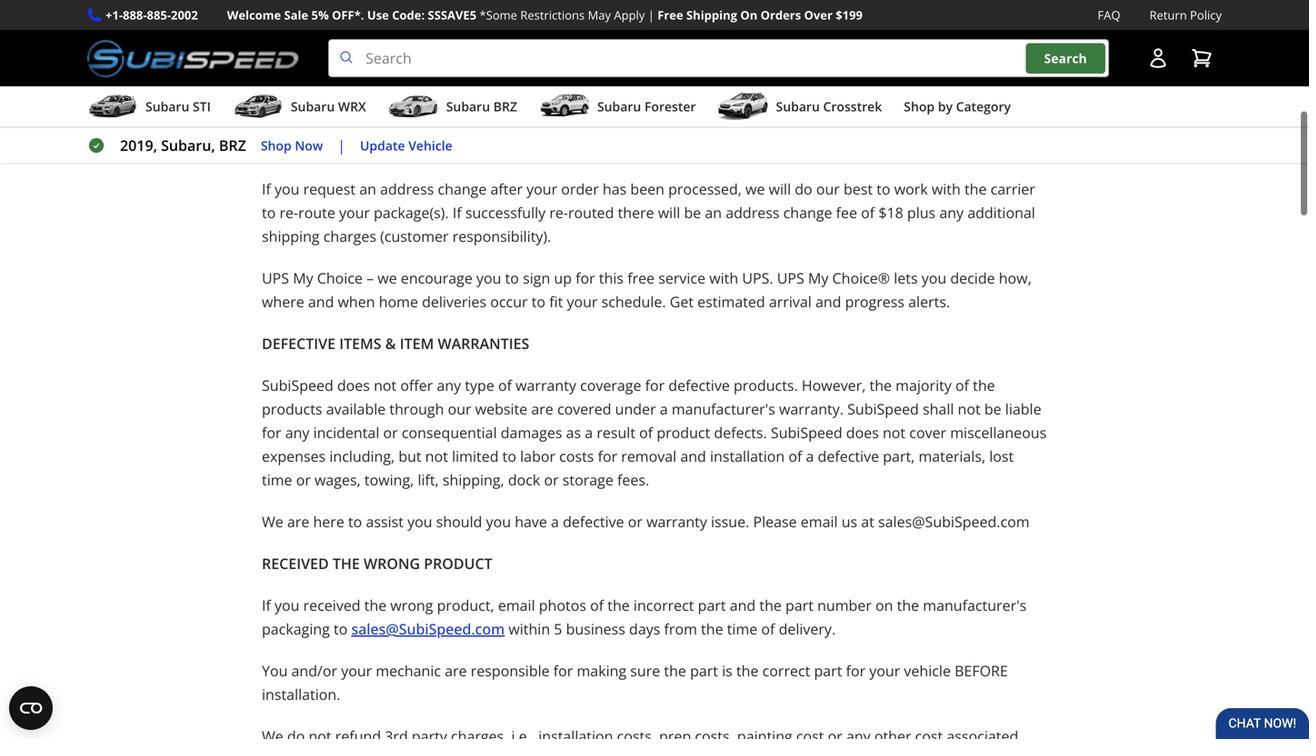 Task type: describe. For each thing, give the bounding box(es) containing it.
arrival
[[769, 292, 812, 311]]

and down 'choice'
[[308, 292, 334, 311]]

restrictions
[[520, 7, 585, 23]]

orders
[[761, 7, 801, 23]]

sti
[[193, 98, 211, 115]]

or down fees.
[[628, 512, 643, 531]]

coverage
[[580, 376, 641, 395]]

code:
[[392, 7, 425, 23]]

button image
[[1147, 47, 1169, 69]]

not left offer
[[374, 376, 397, 395]]

best
[[844, 179, 873, 199]]

package(s).
[[374, 203, 449, 222]]

2 vertical spatial subispeed
[[771, 423, 842, 442]]

the right on
[[897, 596, 919, 615]]

subaru crosstrek button
[[718, 90, 882, 126]]

you left have
[[486, 512, 511, 531]]

to right here
[[348, 512, 362, 531]]

refund.
[[984, 96, 1034, 115]]

warranties
[[438, 334, 529, 353]]

1 vertical spatial |
[[338, 136, 345, 155]]

home
[[379, 292, 418, 311]]

of inside if you received the wrong product, email photos of the incorrect part and the part number on the manufacturer's packaging to
[[590, 596, 604, 615]]

orders:
[[437, 96, 488, 115]]

your inside ups my choice – we encourage you to sign up for this free service with ups. ups my choice® lets you decide how, where and when home deliveries occur to fit your schedule. get estimated arrival and progress alerts.
[[567, 292, 598, 311]]

be inside subispeed does not offer any type of warranty coverage for defective products. however, the majority of the products available through our website are covered under a manufacturer's warranty. subispeed shall not be liable for any incidental or consequential damages as a result of product defects. subispeed does not cover miscellaneous expenses including, but not limited to labor costs for removal and installation of a defective part, materials, lost time or wages, towing, lift, shipping, dock or storage fees.
[[984, 399, 1001, 419]]

we
[[262, 512, 283, 531]]

is
[[722, 661, 733, 681]]

2002
[[171, 7, 198, 23]]

2 my from the left
[[808, 268, 829, 288]]

part,
[[883, 446, 915, 466]]

with inside ups my choice – we encourage you to sign up for this free service with ups. ups my choice® lets you decide how, where and when home deliveries occur to fit your schedule. get estimated arrival and progress alerts.
[[709, 268, 738, 288]]

subaru for subaru sti
[[145, 98, 189, 115]]

subaru for subaru wrx
[[291, 98, 335, 115]]

you inside the if you request an address change after your order has been processed, we will do our best to work with the carrier to re-route your package(s). if successfully re-routed there will be an address change fee of $18 plus any additional shipping charges (customer responsibility).
[[275, 179, 300, 199]]

2 re- from the left
[[549, 203, 568, 222]]

888-
[[123, 7, 147, 23]]

a subaru crosstrek thumbnail image image
[[718, 93, 769, 120]]

through
[[389, 399, 444, 419]]

return inside you will need to begin our return merchandise authorization (rma) process by emailing
[[471, 30, 517, 50]]

subaru sti
[[145, 98, 211, 115]]

and right "arrival"
[[815, 292, 841, 311]]

a right have
[[551, 512, 559, 531]]

labor
[[520, 446, 555, 466]]

you for you will need to begin our return merchandise authorization (rma) process by emailing
[[291, 30, 317, 50]]

defects.
[[714, 423, 767, 442]]

email inside if you received the wrong product, email photos of the incorrect part and the part number on the manufacturer's packaging to
[[498, 596, 535, 615]]

the up is
[[701, 619, 723, 639]]

shipping,
[[443, 470, 504, 490]]

for down products
[[262, 423, 281, 442]]

subaru forester
[[597, 98, 696, 115]]

&
[[385, 334, 396, 353]]

vehicle
[[408, 137, 452, 154]]

products
[[262, 399, 322, 419]]

time inside subispeed does not offer any type of warranty coverage for defective products. however, the majority of the products available through our website are covered under a manufacturer's warranty. subispeed shall not be liable for any incidental or consequential damages as a result of product defects. subispeed does not cover miscellaneous expenses including, but not limited to labor costs for removal and installation of a defective part, materials, lost time or wages, towing, lift, shipping, dock or storage fees.
[[262, 470, 292, 490]]

1 my from the left
[[293, 268, 313, 288]]

product,
[[437, 596, 494, 615]]

$18
[[878, 203, 903, 222]]

part right "correct"
[[814, 661, 842, 681]]

faq
[[1098, 7, 1120, 23]]

are inside subispeed does not offer any type of warranty coverage for defective products. however, the majority of the products available through our website are covered under a manufacturer's warranty. subispeed shall not be liable for any incidental or consequential damages as a result of product defects. subispeed does not cover miscellaneous expenses including, but not limited to labor costs for removal and installation of a defective part, materials, lost time or wages, towing, lift, shipping, dock or storage fees.
[[531, 399, 553, 419]]

open widget image
[[9, 686, 53, 730]]

received the wrong product
[[262, 554, 492, 573]]

sales@subispeed.com link for begin
[[352, 54, 506, 73]]

this
[[599, 268, 624, 288]]

subaru,
[[161, 136, 215, 155]]

1 horizontal spatial address
[[726, 203, 780, 222]]

for down number
[[846, 661, 866, 681]]

you inside if you received the wrong product, email photos of the incorrect part and the part number on the manufacturer's packaging to
[[275, 596, 300, 615]]

be inside the if you request an address change after your order has been processed, we will do our best to work with the carrier to re-route your package(s). if successfully re-routed there will be an address change fee of $18 plus any additional shipping charges (customer responsibility).
[[684, 203, 701, 222]]

1 vertical spatial subispeed
[[847, 399, 919, 419]]

shop now link
[[261, 135, 323, 156]]

photos
[[539, 596, 586, 615]]

manufacturer's inside subispeed does not offer any type of warranty coverage for defective products. however, the majority of the products available through our website are covered under a manufacturer's warranty. subispeed shall not be liable for any incidental or consequential damages as a result of product defects. subispeed does not cover miscellaneous expenses including, but not limited to labor costs for removal and installation of a defective part, materials, lost time or wages, towing, lift, shipping, dock or storage fees.
[[672, 399, 775, 419]]

begin
[[402, 30, 440, 50]]

subaru for subaru brz
[[446, 98, 490, 115]]

your right after
[[526, 179, 557, 199]]

return policy link
[[1150, 5, 1222, 25]]

you up occur
[[476, 268, 501, 288]]

the right is
[[736, 661, 759, 681]]

not right shall
[[958, 399, 981, 419]]

lost
[[989, 446, 1014, 466]]

of up removal
[[639, 423, 653, 442]]

deliveries
[[422, 292, 486, 311]]

of left delivery.
[[761, 619, 775, 639]]

if you request an address change after your order has been processed, we will do our best to work with the carrier to re-route your package(s). if successfully re-routed there will be an address change fee of $18 plus any additional shipping charges (customer responsibility).
[[262, 179, 1035, 246]]

1 horizontal spatial be
[[824, 96, 841, 115]]

alerts.
[[908, 292, 950, 311]]

off*.
[[332, 7, 364, 23]]

0 horizontal spatial any
[[285, 423, 309, 442]]

welcome
[[227, 7, 281, 23]]

number
[[817, 596, 872, 615]]

our inside the if you request an address change after your order has been processed, we will do our best to work with the carrier to re-route your package(s). if successfully re-routed there will be an address change fee of $18 plus any additional shipping charges (customer responsibility).
[[816, 179, 840, 199]]

1 re- from the left
[[280, 203, 298, 222]]

the left majority
[[870, 376, 892, 395]]

are inside you and/or your mechanic are responsible for making sure the part is the correct part for your vehicle before installation.
[[445, 661, 467, 681]]

defective for warranty
[[563, 512, 624, 531]]

your right the and/or
[[341, 661, 372, 681]]

free
[[657, 7, 683, 23]]

return inside return policy link
[[1150, 7, 1187, 23]]

shop now
[[261, 137, 323, 154]]

a right as
[[585, 423, 593, 442]]

at sales@subispeed.com
[[861, 512, 1030, 531]]

1 horizontal spatial warranty
[[646, 512, 707, 531]]

0 vertical spatial change
[[438, 179, 487, 199]]

wrx
[[338, 98, 366, 115]]

and inside subispeed does not offer any type of warranty coverage for defective products. however, the majority of the products available through our website are covered under a manufacturer's warranty. subispeed shall not be liable for any incidental or consequential damages as a result of product defects. subispeed does not cover miscellaneous expenses including, but not limited to labor costs for removal and installation of a defective part, materials, lost time or wages, towing, lift, shipping, dock or storage fees.
[[680, 446, 706, 466]]

our inside subispeed does not offer any type of warranty coverage for defective products. however, the majority of the products available through our website are covered under a manufacturer's warranty. subispeed shall not be liable for any incidental or consequential damages as a result of product defects. subispeed does not cover miscellaneous expenses including, but not limited to labor costs for removal and installation of a defective part, materials, lost time or wages, towing, lift, shipping, dock or storage fees.
[[448, 399, 471, 419]]

defective for however,
[[668, 376, 730, 395]]

or down the expenses
[[296, 470, 311, 490]]

0 vertical spatial email
[[801, 512, 838, 531]]

of up 'website'
[[498, 376, 512, 395]]

subaru for subaru forester
[[597, 98, 641, 115]]

we inside ups my choice – we encourage you to sign up for this free service with ups. ups my choice® lets you decide how, where and when home deliveries occur to fit your schedule. get estimated arrival and progress alerts.
[[378, 268, 397, 288]]

for down result
[[598, 446, 617, 466]]

available
[[326, 399, 386, 419]]

majority
[[896, 376, 952, 395]]

route
[[298, 203, 335, 222]]

or down through
[[383, 423, 398, 442]]

and inside if you received the wrong product, email photos of the incorrect part and the part number on the manufacturer's packaging to
[[730, 596, 756, 615]]

sales@subispeed.com link for wrong
[[351, 619, 505, 639]]

subaru crosstrek
[[776, 98, 882, 115]]

1 vertical spatial change
[[783, 203, 832, 222]]

responsible
[[471, 661, 550, 681]]

1 horizontal spatial an
[[705, 203, 722, 222]]

packaging
[[262, 619, 330, 639]]

result
[[597, 423, 635, 442]]

search
[[1044, 49, 1087, 67]]

2 horizontal spatial defective
[[818, 446, 879, 466]]

will down been
[[658, 203, 680, 222]]

free
[[627, 268, 655, 288]]

consequential
[[402, 423, 497, 442]]

if for request
[[262, 179, 271, 199]]

been
[[630, 179, 665, 199]]

to left 'fit'
[[532, 292, 545, 311]]

address
[[262, 137, 326, 157]]

will left the do
[[769, 179, 791, 199]]

subaru for subaru crosstrek
[[776, 98, 820, 115]]

estimated
[[697, 292, 765, 311]]

you and/or your mechanic are responsible for making sure the part is the correct part for your vehicle before installation.
[[262, 661, 1008, 704]]

need
[[347, 30, 381, 50]]

5
[[554, 619, 562, 639]]

part up delivery.
[[785, 596, 814, 615]]

of right majority
[[955, 376, 969, 395]]

part right incorrect
[[698, 596, 726, 615]]

duty,
[[492, 96, 527, 115]]

damages
[[501, 423, 562, 442]]

you up alerts.
[[922, 268, 947, 288]]

defective
[[262, 334, 336, 353]]

products.
[[734, 376, 798, 395]]

now
[[295, 137, 323, 154]]

or right dock
[[544, 470, 559, 490]]

you right assist
[[407, 512, 432, 531]]

manufacturer's inside if you received the wrong product, email photos of the incorrect part and the part number on the manufacturer's packaging to
[[923, 596, 1027, 615]]

0 vertical spatial from
[[913, 96, 946, 115]]

warranty inside subispeed does not offer any type of warranty coverage for defective products. however, the majority of the products available through our website are covered under a manufacturer's warranty. subispeed shall not be liable for any incidental or consequential damages as a result of product defects. subispeed does not cover miscellaneous expenses including, but not limited to labor costs for removal and installation of a defective part, materials, lost time or wages, towing, lift, shipping, dock or storage fees.
[[516, 376, 576, 395]]

1 horizontal spatial does
[[846, 423, 879, 442]]

delivery.
[[779, 619, 836, 639]]

not up part,
[[883, 423, 906, 442]]

within
[[508, 619, 550, 639]]

the up business
[[608, 596, 630, 615]]

your up charges
[[339, 203, 370, 222]]

deducted
[[845, 96, 909, 115]]

will right return
[[798, 96, 820, 115]]

to inside subispeed does not offer any type of warranty coverage for defective products. however, the majority of the products available through our website are covered under a manufacturer's warranty. subispeed shall not be liable for any incidental or consequential damages as a result of product defects. subispeed does not cover miscellaneous expenses including, but not limited to labor costs for removal and installation of a defective part, materials, lost time or wages, towing, lift, shipping, dock or storage fees.
[[502, 446, 516, 466]]

sales@subispeed.com for sales@subispeed.com
[[352, 54, 506, 73]]

(rma)
[[708, 30, 748, 50]]

defective items & item warranties
[[262, 334, 529, 353]]

for left the "making"
[[553, 661, 573, 681]]

0 horizontal spatial are
[[287, 512, 309, 531]]

up
[[554, 268, 572, 288]]

change
[[330, 137, 390, 157]]

your left refund.
[[949, 96, 980, 115]]

service
[[658, 268, 706, 288]]

to up occur
[[505, 268, 519, 288]]



Task type: vqa. For each thing, say whether or not it's contained in the screenshot.
Return
yes



Task type: locate. For each thing, give the bounding box(es) containing it.
0 horizontal spatial ups
[[262, 268, 289, 288]]

website
[[475, 399, 527, 419]]

re- up shipping
[[280, 203, 298, 222]]

we left the do
[[745, 179, 765, 199]]

1 vertical spatial sales@subispeed.com link
[[351, 619, 505, 639]]

installation
[[710, 446, 785, 466]]

shop for shop by category
[[904, 98, 935, 115]]

and down product
[[680, 446, 706, 466]]

will inside you will need to begin our return merchandise authorization (rma) process by emailing
[[320, 30, 343, 50]]

email up within
[[498, 596, 535, 615]]

1 ups from the left
[[262, 268, 289, 288]]

with up plus
[[932, 179, 961, 199]]

for inside ups my choice – we encourage you to sign up for this free service with ups. ups my choice® lets you decide how, where and when home deliveries occur to fit your schedule. get estimated arrival and progress alerts.
[[576, 268, 595, 288]]

do
[[795, 179, 812, 199]]

subaru inside 'dropdown button'
[[145, 98, 189, 115]]

to inside you will need to begin our return merchandise authorization (rma) process by emailing
[[384, 30, 398, 50]]

sales@subispeed.com link down the "wrong"
[[351, 619, 505, 639]]

0 vertical spatial brz
[[493, 98, 517, 115]]

1 horizontal spatial manufacturer's
[[923, 596, 1027, 615]]

0 horizontal spatial does
[[337, 376, 370, 395]]

after
[[490, 179, 523, 199]]

product
[[657, 423, 710, 442]]

4 subaru from the left
[[597, 98, 641, 115]]

1 vertical spatial be
[[684, 203, 701, 222]]

you inside you will need to begin our return merchandise authorization (rma) process by emailing
[[291, 30, 317, 50]]

of right the installation
[[788, 446, 802, 466]]

defective
[[668, 376, 730, 395], [818, 446, 879, 466], [563, 512, 624, 531]]

0 vertical spatial an
[[359, 179, 376, 199]]

mechanic
[[376, 661, 441, 681]]

the up additional
[[964, 179, 987, 199]]

0 horizontal spatial re-
[[280, 203, 298, 222]]

1 vertical spatial from
[[664, 619, 697, 639]]

0 vertical spatial manufacturer's
[[672, 399, 775, 419]]

your right 'fit'
[[567, 292, 598, 311]]

process
[[752, 30, 804, 50]]

0 horizontal spatial we
[[378, 268, 397, 288]]

emailing
[[291, 54, 348, 73]]

materials,
[[919, 446, 986, 466]]

0 vertical spatial are
[[531, 399, 553, 419]]

shop inside dropdown button
[[904, 98, 935, 115]]

request
[[394, 137, 457, 157]]

ups up "arrival"
[[777, 268, 804, 288]]

0 vertical spatial subispeed
[[262, 376, 333, 395]]

0 horizontal spatial by
[[808, 30, 824, 50]]

shop by category
[[904, 98, 1011, 115]]

ups up where
[[262, 268, 289, 288]]

update
[[360, 137, 405, 154]]

here
[[313, 512, 344, 531]]

subaru left "sti"
[[145, 98, 189, 115]]

0 horizontal spatial you
[[262, 661, 288, 681]]

fees.
[[617, 470, 649, 490]]

subaru
[[145, 98, 189, 115], [291, 98, 335, 115], [446, 98, 490, 115], [597, 98, 641, 115], [776, 98, 820, 115]]

be up "miscellaneous"
[[984, 399, 1001, 419]]

crosstrek
[[823, 98, 882, 115]]

0 vertical spatial address
[[380, 179, 434, 199]]

0 vertical spatial our
[[444, 30, 467, 50]]

if right the package(s).
[[453, 203, 462, 222]]

update vehicle button
[[360, 135, 452, 156]]

0 horizontal spatial address
[[380, 179, 434, 199]]

by inside you will need to begin our return merchandise authorization (rma) process by emailing
[[808, 30, 824, 50]]

item
[[400, 334, 434, 353]]

if inside if you received the wrong product, email photos of the incorrect part and the part number on the manufacturer's packaging to
[[262, 596, 271, 615]]

authorization
[[612, 30, 704, 50]]

2 subaru from the left
[[291, 98, 335, 115]]

1 vertical spatial return
[[471, 30, 517, 50]]

0 vertical spatial defective
[[668, 376, 730, 395]]

1 horizontal spatial re-
[[549, 203, 568, 222]]

(customer
[[380, 226, 449, 246]]

0 horizontal spatial subispeed
[[262, 376, 333, 395]]

will up emailing
[[320, 30, 343, 50]]

1 vertical spatial our
[[816, 179, 840, 199]]

and up is
[[730, 596, 756, 615]]

0 vertical spatial if
[[262, 179, 271, 199]]

sure
[[630, 661, 660, 681]]

1 horizontal spatial email
[[801, 512, 838, 531]]

1 vertical spatial sales@subispeed.com
[[351, 619, 505, 639]]

we inside the if you request an address change after your order has been processed, we will do our best to work with the carrier to re-route your package(s). if successfully re-routed there will be an address change fee of $18 plus any additional shipping charges (customer responsibility).
[[745, 179, 765, 199]]

email left us
[[801, 512, 838, 531]]

1 vertical spatial by
[[938, 98, 953, 115]]

2 vertical spatial any
[[285, 423, 309, 442]]

be
[[824, 96, 841, 115], [684, 203, 701, 222], [984, 399, 1001, 419]]

making
[[577, 661, 626, 681]]

us
[[842, 512, 857, 531]]

a subaru wrx thumbnail image image
[[233, 93, 284, 120]]

1 vertical spatial address
[[726, 203, 780, 222]]

0 horizontal spatial return
[[471, 30, 517, 50]]

2 horizontal spatial are
[[531, 399, 553, 419]]

1 horizontal spatial change
[[783, 203, 832, 222]]

our down 'sssave5'
[[444, 30, 467, 50]]

get
[[670, 292, 694, 311]]

1 horizontal spatial from
[[913, 96, 946, 115]]

+1-888-885-2002
[[105, 7, 198, 23]]

choice
[[317, 268, 363, 288]]

0 vertical spatial does
[[337, 376, 370, 395]]

you inside you and/or your mechanic are responsible for making sure the part is the correct part for your vehicle before installation.
[[262, 661, 288, 681]]

–
[[366, 268, 374, 288]]

1 vertical spatial you
[[262, 661, 288, 681]]

by
[[808, 30, 824, 50], [938, 98, 953, 115]]

order
[[561, 179, 599, 199]]

2 vertical spatial if
[[262, 596, 271, 615]]

0 vertical spatial by
[[808, 30, 824, 50]]

any inside the if you request an address change after your order has been processed, we will do our best to work with the carrier to re-route your package(s). if successfully re-routed there will be an address change fee of $18 plus any additional shipping charges (customer responsibility).
[[939, 203, 964, 222]]

fees
[[607, 96, 638, 115]]

the right sure
[[664, 661, 686, 681]]

does down however,
[[846, 423, 879, 442]]

forester
[[644, 98, 696, 115]]

2 horizontal spatial subispeed
[[847, 399, 919, 419]]

brz inside dropdown button
[[493, 98, 517, 115]]

during
[[703, 96, 747, 115]]

shop for shop now
[[261, 137, 292, 154]]

the left the "wrong"
[[364, 596, 387, 615]]

0 vertical spatial we
[[745, 179, 765, 199]]

a subaru brz thumbnail image image
[[388, 93, 439, 120]]

by inside dropdown button
[[938, 98, 953, 115]]

your left vehicle
[[869, 661, 900, 681]]

time up is
[[727, 619, 757, 639]]

re-
[[280, 203, 298, 222], [549, 203, 568, 222]]

0 vertical spatial any
[[939, 203, 964, 222]]

schedule.
[[601, 292, 666, 311]]

from down incorrect
[[664, 619, 697, 639]]

0 vertical spatial with
[[932, 179, 961, 199]]

change down the do
[[783, 203, 832, 222]]

0 vertical spatial sales@subispeed.com
[[352, 54, 506, 73]]

decide
[[950, 268, 995, 288]]

received
[[262, 554, 329, 573]]

ups.
[[742, 268, 773, 288]]

our
[[444, 30, 467, 50], [816, 179, 840, 199], [448, 399, 471, 419]]

defective left part,
[[818, 446, 879, 466]]

2019,
[[120, 136, 157, 155]]

lets
[[894, 268, 918, 288]]

1 horizontal spatial we
[[745, 179, 765, 199]]

you up "packaging"
[[275, 596, 300, 615]]

responsibility).
[[453, 226, 551, 246]]

with up "estimated"
[[709, 268, 738, 288]]

the up "miscellaneous"
[[973, 376, 995, 395]]

to inside if you received the wrong product, email photos of the incorrect part and the part number on the manufacturer's packaging to
[[334, 619, 348, 639]]

sales@subispeed.com for sales@subispeed.com within 5 business days from the time of delivery.
[[351, 619, 505, 639]]

sale
[[284, 7, 308, 23]]

be left deducted
[[824, 96, 841, 115]]

the inside the if you request an address change after your order has been processed, we will do our best to work with the carrier to re-route your package(s). if successfully re-routed there will be an address change fee of $18 plus any additional shipping charges (customer responsibility).
[[964, 179, 987, 199]]

1 horizontal spatial return
[[1150, 7, 1187, 23]]

0 horizontal spatial my
[[293, 268, 313, 288]]

shop left the now
[[261, 137, 292, 154]]

subaru left duty,
[[446, 98, 490, 115]]

warranty left issue.
[[646, 512, 707, 531]]

2 horizontal spatial any
[[939, 203, 964, 222]]

1 vertical spatial with
[[709, 268, 738, 288]]

1 vertical spatial if
[[453, 203, 462, 222]]

limited
[[452, 446, 499, 466]]

1 subaru from the left
[[145, 98, 189, 115]]

not
[[374, 376, 397, 395], [958, 399, 981, 419], [883, 423, 906, 442], [425, 446, 448, 466]]

| left the free
[[648, 7, 654, 23]]

are right mechanic
[[445, 661, 467, 681]]

0 vertical spatial warranty
[[516, 376, 576, 395]]

a subaru sti thumbnail image image
[[87, 93, 138, 120]]

1 vertical spatial manufacturer's
[[923, 596, 1027, 615]]

an right request
[[359, 179, 376, 199]]

you
[[291, 30, 317, 50], [262, 661, 288, 681]]

1 vertical spatial email
[[498, 596, 535, 615]]

1 horizontal spatial |
[[648, 7, 654, 23]]

0 horizontal spatial be
[[684, 203, 701, 222]]

you up "route"
[[275, 179, 300, 199]]

2 vertical spatial our
[[448, 399, 471, 419]]

by down over
[[808, 30, 824, 50]]

0 vertical spatial |
[[648, 7, 654, 23]]

1 horizontal spatial by
[[938, 98, 953, 115]]

subispeed down warranty.
[[771, 423, 842, 442]]

0 horizontal spatial warranty
[[516, 376, 576, 395]]

0 horizontal spatial shop
[[261, 137, 292, 154]]

are right we
[[287, 512, 309, 531]]

to up dock
[[502, 446, 516, 466]]

with
[[932, 179, 961, 199], [709, 268, 738, 288]]

change left after
[[438, 179, 487, 199]]

if for received
[[262, 596, 271, 615]]

part
[[698, 596, 726, 615], [785, 596, 814, 615], [690, 661, 718, 681], [814, 661, 842, 681]]

0 vertical spatial shop
[[904, 98, 935, 115]]

2 vertical spatial be
[[984, 399, 1001, 419]]

1 vertical spatial does
[[846, 423, 879, 442]]

removal
[[621, 446, 677, 466]]

progress
[[845, 292, 905, 311]]

our inside you will need to begin our return merchandise authorization (rma) process by emailing
[[444, 30, 467, 50]]

0 vertical spatial time
[[262, 470, 292, 490]]

0 horizontal spatial an
[[359, 179, 376, 199]]

successfully
[[465, 203, 546, 222]]

be down processed,
[[684, 203, 701, 222]]

items
[[339, 334, 381, 353]]

ups
[[262, 268, 289, 288], [777, 268, 804, 288]]

1 horizontal spatial ups
[[777, 268, 804, 288]]

a down warranty.
[[806, 446, 814, 466]]

0 vertical spatial be
[[824, 96, 841, 115]]

1 horizontal spatial time
[[727, 619, 757, 639]]

2 vertical spatial are
[[445, 661, 467, 681]]

are
[[531, 399, 553, 419], [287, 512, 309, 531], [445, 661, 467, 681]]

for up under
[[645, 376, 665, 395]]

subispeed
[[262, 376, 333, 395], [847, 399, 919, 419], [771, 423, 842, 442]]

|
[[648, 7, 654, 23], [338, 136, 345, 155]]

charges
[[323, 226, 376, 246]]

part left is
[[690, 661, 718, 681]]

routed
[[568, 203, 614, 222]]

subaru up the now
[[291, 98, 335, 115]]

1 vertical spatial shop
[[261, 137, 292, 154]]

for international
[[322, 96, 433, 115]]

3 subaru from the left
[[446, 98, 490, 115]]

1 horizontal spatial my
[[808, 268, 829, 288]]

1 vertical spatial we
[[378, 268, 397, 288]]

a right under
[[660, 399, 668, 419]]

and left fees on the top of the page
[[578, 96, 603, 115]]

0 horizontal spatial from
[[664, 619, 697, 639]]

manufacturer's up before
[[923, 596, 1027, 615]]

subispeed up products
[[262, 376, 333, 395]]

a subaru forester thumbnail image image
[[539, 93, 590, 120]]

you down sale
[[291, 30, 317, 50]]

| right the now
[[338, 136, 345, 155]]

defective down 'storage'
[[563, 512, 624, 531]]

return policy
[[1150, 7, 1222, 23]]

you will need to begin our return merchandise authorization (rma) process by emailing
[[291, 30, 824, 73]]

subispeed down majority
[[847, 399, 919, 419]]

1 vertical spatial time
[[727, 619, 757, 639]]

defective up product
[[668, 376, 730, 395]]

2 ups from the left
[[777, 268, 804, 288]]

fee
[[836, 203, 857, 222]]

with inside the if you request an address change after your order has been processed, we will do our best to work with the carrier to re-route your package(s). if successfully re-routed there will be an address change fee of $18 plus any additional shipping charges (customer responsibility).
[[932, 179, 961, 199]]

on
[[875, 596, 893, 615]]

cover
[[909, 423, 946, 442]]

1 horizontal spatial with
[[932, 179, 961, 199]]

any left type
[[437, 376, 461, 395]]

installation.
[[262, 685, 340, 704]]

0 horizontal spatial time
[[262, 470, 292, 490]]

0 vertical spatial you
[[291, 30, 317, 50]]

1 horizontal spatial defective
[[668, 376, 730, 395]]

2 horizontal spatial be
[[984, 399, 1001, 419]]

manufacturer's up 'defects.'
[[672, 399, 775, 419]]

before
[[955, 661, 1008, 681]]

correct
[[762, 661, 810, 681]]

choice®
[[832, 268, 890, 288]]

incidental
[[313, 423, 379, 442]]

0 horizontal spatial brz
[[219, 136, 246, 155]]

apply
[[614, 7, 645, 23]]

by left category
[[938, 98, 953, 115]]

you for you and/or your mechanic are responsible for making sure the part is the correct part for your vehicle before installation.
[[262, 661, 288, 681]]

5 subaru from the left
[[776, 98, 820, 115]]

subaru brz
[[446, 98, 517, 115]]

brz
[[493, 98, 517, 115], [219, 136, 246, 155]]

request
[[303, 179, 356, 199]]

0 vertical spatial return
[[1150, 7, 1187, 23]]

warranty up covered
[[516, 376, 576, 395]]

to right need
[[384, 30, 398, 50]]

return left policy
[[1150, 7, 1187, 23]]

to up shipping
[[262, 203, 276, 222]]

sales@subispeed.com down the begin
[[352, 54, 506, 73]]

shall
[[923, 399, 954, 419]]

1 vertical spatial warranty
[[646, 512, 707, 531]]

1 horizontal spatial you
[[291, 30, 317, 50]]

subispeed logo image
[[87, 39, 299, 77]]

business
[[566, 619, 625, 639]]

re- down order
[[549, 203, 568, 222]]

1 vertical spatial are
[[287, 512, 309, 531]]

0 horizontal spatial manufacturer's
[[672, 399, 775, 419]]

ups my choice – we encourage you to sign up for this free service with ups. ups my choice® lets you decide how, where and when home deliveries occur to fit your schedule. get estimated arrival and progress alerts.
[[262, 268, 1032, 311]]

subaru forester button
[[539, 90, 696, 126]]

return
[[751, 96, 794, 115]]

1 horizontal spatial brz
[[493, 98, 517, 115]]

from right deducted
[[913, 96, 946, 115]]

however,
[[802, 376, 866, 395]]

our up 'consequential'
[[448, 399, 471, 419]]

1 horizontal spatial subispeed
[[771, 423, 842, 442]]

towing,
[[364, 470, 414, 490]]

5%
[[311, 7, 329, 23]]

to up $18
[[877, 179, 891, 199]]

1 horizontal spatial any
[[437, 376, 461, 395]]

not up 'lift,'
[[425, 446, 448, 466]]

1 vertical spatial brz
[[219, 136, 246, 155]]

an
[[359, 179, 376, 199], [705, 203, 722, 222]]

search input field
[[328, 39, 1109, 77]]

for right up
[[576, 268, 595, 288]]

0 horizontal spatial change
[[438, 179, 487, 199]]

search button
[[1026, 43, 1105, 74]]

the up delivery.
[[759, 596, 782, 615]]

of inside the if you request an address change after your order has been processed, we will do our best to work with the carrier to re-route your package(s). if successfully re-routed there will be an address change fee of $18 plus any additional shipping charges (customer responsibility).
[[861, 203, 875, 222]]

you
[[275, 179, 300, 199], [476, 268, 501, 288], [922, 268, 947, 288], [407, 512, 432, 531], [486, 512, 511, 531], [275, 596, 300, 615]]

shop by category button
[[904, 90, 1011, 126]]



